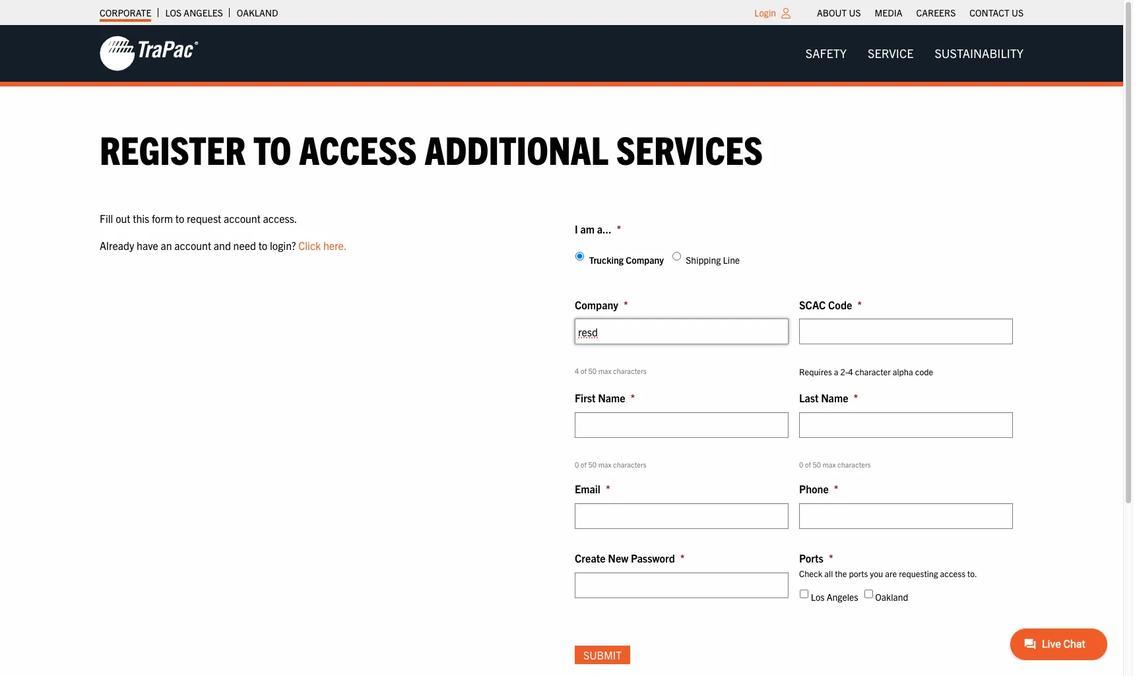 Task type: describe. For each thing, give the bounding box(es) containing it.
company *
[[575, 298, 628, 312]]

0 of 50 max characters for first name
[[575, 460, 647, 469]]

phone *
[[800, 483, 839, 496]]

shipping line
[[686, 254, 740, 266]]

line
[[723, 254, 740, 266]]

you
[[870, 568, 884, 579]]

ports
[[849, 568, 868, 579]]

characters for last name *
[[838, 460, 871, 469]]

i
[[575, 222, 578, 235]]

have
[[137, 239, 158, 252]]

50 for first
[[589, 460, 597, 469]]

0 horizontal spatial angeles
[[184, 7, 223, 18]]

access.
[[263, 212, 297, 225]]

last
[[800, 392, 819, 405]]

register to access additional services
[[100, 125, 763, 173]]

about
[[817, 7, 847, 18]]

none submit inside "register to access additional services" main content
[[575, 646, 631, 665]]

access
[[299, 125, 417, 173]]

character
[[856, 367, 891, 378]]

* right password at right
[[681, 552, 685, 565]]

code
[[829, 298, 853, 312]]

the
[[835, 568, 847, 579]]

* right a...
[[617, 222, 622, 235]]

* right code
[[858, 298, 862, 312]]

of for company
[[581, 367, 587, 376]]

click here. link
[[299, 239, 347, 252]]

am
[[581, 222, 595, 235]]

Shipping Line radio
[[673, 252, 681, 261]]

scac
[[800, 298, 826, 312]]

safety
[[806, 46, 847, 61]]

of for last
[[805, 460, 811, 469]]

characters for company *
[[613, 367, 647, 376]]

los angeles inside "register to access additional services" main content
[[811, 592, 859, 604]]

* right phone
[[834, 483, 839, 496]]

services
[[616, 125, 763, 173]]

characters for first name *
[[613, 460, 647, 469]]

* inside ports * check all the ports you are requesting access to.
[[829, 552, 834, 565]]

0 vertical spatial account
[[224, 212, 261, 225]]

50 for last
[[813, 460, 821, 469]]

first
[[575, 392, 596, 405]]

a
[[834, 367, 839, 378]]

about us
[[817, 7, 861, 18]]

code
[[916, 367, 934, 378]]

an
[[161, 239, 172, 252]]

requesting
[[899, 568, 939, 579]]

2 4 from the left
[[849, 367, 854, 378]]

a...
[[597, 222, 612, 235]]

name for last name
[[822, 392, 849, 405]]

media link
[[875, 3, 903, 22]]

Oakland checkbox
[[865, 591, 873, 599]]

media
[[875, 7, 903, 18]]

none password field inside "register to access additional services" main content
[[575, 573, 789, 599]]

careers
[[917, 7, 956, 18]]

check
[[800, 568, 823, 579]]

fill
[[100, 212, 113, 225]]

0 vertical spatial los angeles
[[165, 7, 223, 18]]

login
[[755, 7, 777, 18]]

0 of 50 max characters for last name
[[800, 460, 871, 469]]

0 vertical spatial oakland
[[237, 7, 278, 18]]

sustainability link
[[925, 40, 1035, 67]]

careers link
[[917, 3, 956, 22]]

max for company
[[599, 367, 612, 376]]

corporate image
[[100, 35, 199, 72]]

need
[[233, 239, 256, 252]]

already
[[100, 239, 134, 252]]

los angeles link
[[165, 3, 223, 22]]

service link
[[858, 40, 925, 67]]

sustainability
[[935, 46, 1024, 61]]

ports * check all the ports you are requesting access to.
[[800, 552, 978, 579]]

los inside "register to access additional services" main content
[[811, 592, 825, 604]]

2 vertical spatial to
[[259, 239, 268, 252]]

i am a... *
[[575, 222, 622, 235]]

shipping
[[686, 254, 721, 266]]

contact
[[970, 7, 1010, 18]]

Los Angeles checkbox
[[800, 591, 809, 599]]



Task type: vqa. For each thing, say whether or not it's contained in the screenshot.
click at top left
yes



Task type: locate. For each thing, give the bounding box(es) containing it.
2 0 of 50 max characters from the left
[[800, 460, 871, 469]]

contact us
[[970, 7, 1024, 18]]

None password field
[[575, 573, 789, 599]]

0 vertical spatial los
[[165, 7, 182, 18]]

1 0 of 50 max characters from the left
[[575, 460, 647, 469]]

us right about
[[849, 7, 861, 18]]

oakland link
[[237, 3, 278, 22]]

1 vertical spatial account
[[174, 239, 211, 252]]

last name *
[[800, 392, 859, 405]]

los angeles
[[165, 7, 223, 18], [811, 592, 859, 604]]

request
[[187, 212, 221, 225]]

name right last
[[822, 392, 849, 405]]

1 horizontal spatial 0
[[800, 460, 804, 469]]

oakland right oakland checkbox
[[876, 592, 909, 604]]

2 name from the left
[[822, 392, 849, 405]]

of up email on the bottom right of page
[[581, 460, 587, 469]]

0 horizontal spatial company
[[575, 298, 619, 312]]

1 vertical spatial to
[[175, 212, 184, 225]]

form
[[152, 212, 173, 225]]

None text field
[[575, 319, 789, 345], [800, 319, 1014, 345], [575, 413, 789, 438], [800, 413, 1014, 438], [575, 319, 789, 345], [800, 319, 1014, 345], [575, 413, 789, 438], [800, 413, 1014, 438]]

email
[[575, 483, 601, 496]]

0 for first name
[[575, 460, 579, 469]]

None submit
[[575, 646, 631, 665]]

4 up first at the right of page
[[575, 367, 579, 376]]

* down 4 of 50 max characters
[[631, 392, 635, 405]]

max up email *
[[599, 460, 612, 469]]

*
[[617, 222, 622, 235], [624, 298, 628, 312], [858, 298, 862, 312], [631, 392, 635, 405], [854, 392, 859, 405], [606, 483, 611, 496], [834, 483, 839, 496], [681, 552, 685, 565], [829, 552, 834, 565]]

us right contact
[[1012, 7, 1024, 18]]

contact us link
[[970, 3, 1024, 22]]

0 horizontal spatial 4
[[575, 367, 579, 376]]

max up first name *
[[599, 367, 612, 376]]

1 horizontal spatial los
[[811, 592, 825, 604]]

us for about us
[[849, 7, 861, 18]]

requires
[[800, 367, 833, 378]]

trucking company
[[589, 254, 664, 266]]

about us link
[[817, 3, 861, 22]]

0 vertical spatial company
[[626, 254, 664, 266]]

menu bar containing safety
[[796, 40, 1035, 67]]

new
[[608, 552, 629, 565]]

company
[[626, 254, 664, 266], [575, 298, 619, 312]]

first name *
[[575, 392, 635, 405]]

register to access additional services main content
[[86, 125, 1037, 677]]

1 horizontal spatial oakland
[[876, 592, 909, 604]]

click
[[299, 239, 321, 252]]

los angeles down all
[[811, 592, 859, 604]]

max for first
[[599, 460, 612, 469]]

characters
[[613, 367, 647, 376], [613, 460, 647, 469], [838, 460, 871, 469]]

menu bar
[[811, 3, 1031, 22], [796, 40, 1035, 67]]

corporate link
[[100, 3, 151, 22]]

0 of 50 max characters
[[575, 460, 647, 469], [800, 460, 871, 469]]

1 0 from the left
[[575, 460, 579, 469]]

0 horizontal spatial name
[[598, 392, 626, 405]]

of up first at the right of page
[[581, 367, 587, 376]]

us
[[849, 7, 861, 18], [1012, 7, 1024, 18]]

los up 'corporate' image
[[165, 7, 182, 18]]

angeles down the
[[827, 592, 859, 604]]

safety link
[[796, 40, 858, 67]]

50 up phone * in the right of the page
[[813, 460, 821, 469]]

1 horizontal spatial company
[[626, 254, 664, 266]]

50 up email *
[[589, 460, 597, 469]]

menu bar down careers
[[796, 40, 1035, 67]]

* down requires a 2-4 character alpha code
[[854, 392, 859, 405]]

this
[[133, 212, 149, 225]]

register
[[100, 125, 246, 173]]

0 up phone
[[800, 460, 804, 469]]

max up phone * in the right of the page
[[823, 460, 836, 469]]

2 0 from the left
[[800, 460, 804, 469]]

4 right a
[[849, 367, 854, 378]]

all
[[825, 568, 833, 579]]

account
[[224, 212, 261, 225], [174, 239, 211, 252]]

of for first
[[581, 460, 587, 469]]

1 horizontal spatial us
[[1012, 7, 1024, 18]]

0 horizontal spatial account
[[174, 239, 211, 252]]

requires a 2-4 character alpha code
[[800, 367, 934, 378]]

0 horizontal spatial oakland
[[237, 7, 278, 18]]

0 horizontal spatial los
[[165, 7, 182, 18]]

0 horizontal spatial us
[[849, 7, 861, 18]]

here.
[[323, 239, 347, 252]]

0 horizontal spatial los angeles
[[165, 7, 223, 18]]

1 horizontal spatial account
[[224, 212, 261, 225]]

4
[[575, 367, 579, 376], [849, 367, 854, 378]]

angeles
[[184, 7, 223, 18], [827, 592, 859, 604]]

menu bar containing about us
[[811, 3, 1031, 22]]

los right los angeles checkbox on the right of the page
[[811, 592, 825, 604]]

login link
[[755, 7, 777, 18]]

0 up email on the bottom right of page
[[575, 460, 579, 469]]

max for last
[[823, 460, 836, 469]]

2-
[[841, 367, 849, 378]]

4 of 50 max characters
[[575, 367, 647, 376]]

1 horizontal spatial name
[[822, 392, 849, 405]]

1 vertical spatial menu bar
[[796, 40, 1035, 67]]

create
[[575, 552, 606, 565]]

access
[[941, 568, 966, 579]]

1 vertical spatial los
[[811, 592, 825, 604]]

are
[[886, 568, 897, 579]]

0 vertical spatial to
[[254, 125, 292, 173]]

1 vertical spatial oakland
[[876, 592, 909, 604]]

service
[[868, 46, 914, 61]]

alpha
[[893, 367, 914, 378]]

los angeles up 'corporate' image
[[165, 7, 223, 18]]

* down trucking company
[[624, 298, 628, 312]]

account right 'an' on the top left of the page
[[174, 239, 211, 252]]

oakland
[[237, 7, 278, 18], [876, 592, 909, 604]]

menu bar up the service
[[811, 3, 1031, 22]]

of
[[581, 367, 587, 376], [581, 460, 587, 469], [805, 460, 811, 469]]

scac code *
[[800, 298, 862, 312]]

0 vertical spatial angeles
[[184, 7, 223, 18]]

company left shipping line radio
[[626, 254, 664, 266]]

* right email on the bottom right of page
[[606, 483, 611, 496]]

corporate
[[100, 7, 151, 18]]

company down trucking
[[575, 298, 619, 312]]

None text field
[[575, 504, 789, 530], [800, 504, 1014, 530], [575, 504, 789, 530], [800, 504, 1014, 530]]

angeles inside "register to access additional services" main content
[[827, 592, 859, 604]]

name for first name
[[598, 392, 626, 405]]

phone
[[800, 483, 829, 496]]

login?
[[270, 239, 296, 252]]

to.
[[968, 568, 978, 579]]

0 horizontal spatial 0 of 50 max characters
[[575, 460, 647, 469]]

1 us from the left
[[849, 7, 861, 18]]

1 horizontal spatial 0 of 50 max characters
[[800, 460, 871, 469]]

50
[[589, 367, 597, 376], [589, 460, 597, 469], [813, 460, 821, 469]]

0 vertical spatial menu bar
[[811, 3, 1031, 22]]

1 vertical spatial company
[[575, 298, 619, 312]]

light image
[[782, 8, 791, 18]]

oakland right "los angeles" link
[[237, 7, 278, 18]]

to
[[254, 125, 292, 173], [175, 212, 184, 225], [259, 239, 268, 252]]

50 for company
[[589, 367, 597, 376]]

2 us from the left
[[1012, 7, 1024, 18]]

1 vertical spatial angeles
[[827, 592, 859, 604]]

los
[[165, 7, 182, 18], [811, 592, 825, 604]]

name right first at the right of page
[[598, 392, 626, 405]]

already have an account and need to login? click here.
[[100, 239, 347, 252]]

fill out this form to request account access.
[[100, 212, 297, 225]]

1 horizontal spatial los angeles
[[811, 592, 859, 604]]

50 up first at the right of page
[[589, 367, 597, 376]]

password
[[631, 552, 675, 565]]

0 of 50 max characters up email *
[[575, 460, 647, 469]]

0 of 50 max characters up phone * in the right of the page
[[800, 460, 871, 469]]

angeles left oakland link
[[184, 7, 223, 18]]

ports
[[800, 552, 824, 565]]

account up need
[[224, 212, 261, 225]]

0 horizontal spatial 0
[[575, 460, 579, 469]]

0
[[575, 460, 579, 469], [800, 460, 804, 469]]

and
[[214, 239, 231, 252]]

name
[[598, 392, 626, 405], [822, 392, 849, 405]]

of up phone
[[805, 460, 811, 469]]

* up all
[[829, 552, 834, 565]]

max
[[599, 367, 612, 376], [599, 460, 612, 469], [823, 460, 836, 469]]

trucking
[[589, 254, 624, 266]]

1 horizontal spatial angeles
[[827, 592, 859, 604]]

oakland inside "register to access additional services" main content
[[876, 592, 909, 604]]

us for contact us
[[1012, 7, 1024, 18]]

Trucking Company radio
[[576, 252, 584, 261]]

out
[[116, 212, 130, 225]]

email *
[[575, 483, 611, 496]]

1 4 from the left
[[575, 367, 579, 376]]

additional
[[425, 125, 609, 173]]

create new password *
[[575, 552, 685, 565]]

0 for last name
[[800, 460, 804, 469]]

1 horizontal spatial 4
[[849, 367, 854, 378]]

1 vertical spatial los angeles
[[811, 592, 859, 604]]

1 name from the left
[[598, 392, 626, 405]]



